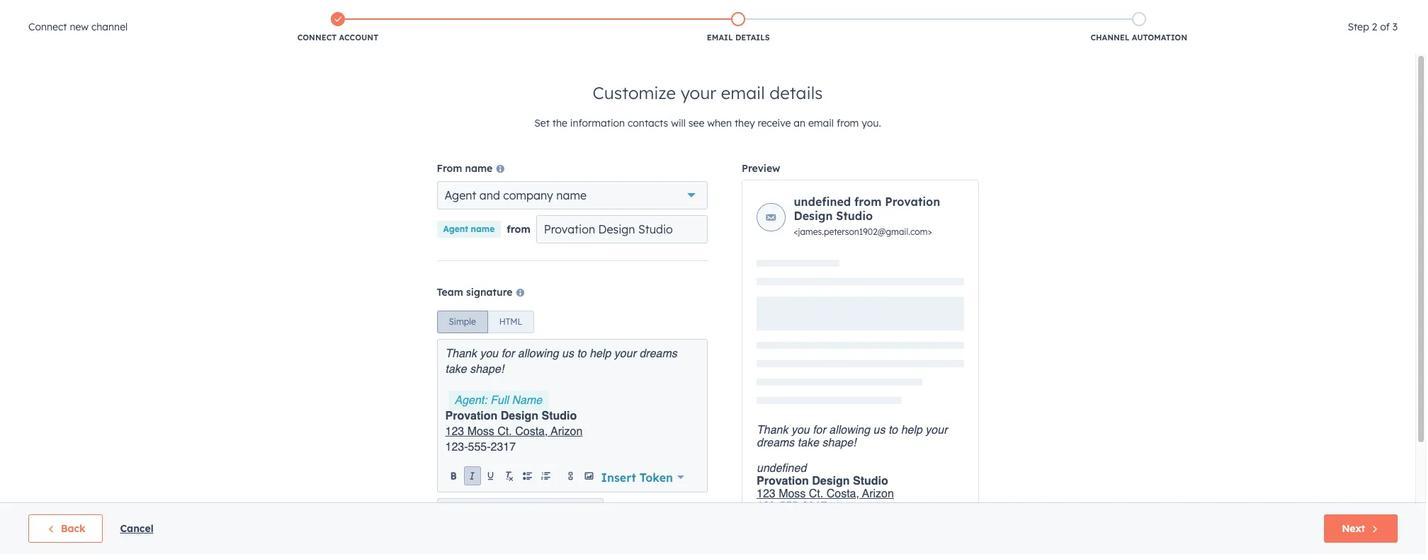 Task type: describe. For each thing, give the bounding box(es) containing it.
html
[[499, 317, 522, 327]]

signature
[[466, 286, 513, 299]]

your inside thank you for allowing us to help your dreams take shape!
[[614, 348, 636, 361]]

design inside undefined from provation design studio <james.peterson1902@gmail.com>
[[794, 209, 833, 223]]

see
[[689, 117, 705, 130]]

the
[[553, 117, 568, 130]]

will
[[671, 117, 686, 130]]

from name
[[437, 162, 493, 175]]

connect new channel
[[28, 21, 128, 33]]

agent and company name button
[[437, 181, 708, 210]]

company
[[503, 188, 553, 203]]

3
[[1393, 21, 1398, 33]]

0 vertical spatial email
[[721, 82, 765, 103]]

customize
[[593, 82, 676, 103]]

123-
[[445, 441, 468, 454]]

next button
[[1324, 515, 1398, 543]]

agent: full name provation design studio 123 moss ct. costa, arizon 123-555-2317
[[445, 395, 583, 454]]

studio inside agent: full name provation design studio 123 moss ct. costa, arizon 123-555-2317
[[542, 410, 577, 423]]

token
[[640, 471, 673, 485]]

undefined from provation design studio <james.peterson1902@gmail.com>
[[794, 195, 940, 237]]

back button
[[28, 515, 103, 543]]

new
[[70, 21, 89, 33]]

arizon
[[551, 426, 583, 439]]

agent and company name
[[445, 188, 587, 203]]

provation inside undefined from provation design studio <james.peterson1902@gmail.com>
[[885, 195, 940, 209]]

design inside agent: full name provation design studio 123 moss ct. costa, arizon 123-555-2317
[[501, 410, 539, 423]]

connect for connect account
[[297, 33, 337, 43]]

555-
[[468, 441, 491, 454]]

for
[[501, 348, 515, 361]]

team signature
[[437, 286, 513, 299]]

automation
[[1132, 33, 1188, 43]]

email
[[707, 33, 733, 43]]

from inside undefined from provation design studio <james.peterson1902@gmail.com>
[[855, 195, 882, 209]]

Search HubSpot search field
[[1227, 30, 1401, 54]]

channel
[[91, 21, 128, 33]]

1 horizontal spatial email
[[808, 117, 834, 130]]

provation inside agent: full name provation design studio 123 moss ct. costa, arizon 123-555-2317
[[445, 410, 498, 423]]

channel automation
[[1091, 33, 1188, 43]]

connect account completed list item
[[138, 9, 538, 46]]

us
[[562, 348, 574, 361]]

account
[[339, 33, 378, 43]]

undefined
[[794, 195, 851, 209]]

name for from name
[[465, 162, 493, 175]]

full
[[490, 395, 509, 407]]

set
[[534, 117, 550, 130]]

<james.peterson1902@gmail.com>
[[794, 227, 932, 237]]

when
[[707, 117, 732, 130]]

2 vertical spatial from
[[507, 223, 531, 236]]

allowing
[[518, 348, 559, 361]]

channel automation list item
[[939, 9, 1339, 46]]



Task type: locate. For each thing, give the bounding box(es) containing it.
123
[[445, 426, 464, 439]]

agent
[[445, 188, 476, 203], [443, 224, 468, 235]]

connect inside list item
[[297, 33, 337, 43]]

0 vertical spatial agent
[[445, 188, 476, 203]]

studio
[[836, 209, 873, 223], [542, 410, 577, 423]]

agent inside popup button
[[445, 188, 476, 203]]

name
[[465, 162, 493, 175], [556, 188, 587, 203], [471, 224, 495, 235]]

connect left new
[[28, 21, 67, 33]]

name
[[512, 395, 542, 407]]

of
[[1380, 21, 1390, 33]]

connect account
[[297, 33, 378, 43]]

costa,
[[515, 426, 548, 439]]

0 vertical spatial your
[[681, 82, 716, 103]]

name right company
[[556, 188, 587, 203]]

details
[[735, 33, 770, 43], [770, 82, 823, 103]]

0 vertical spatial studio
[[836, 209, 873, 223]]

0 horizontal spatial email
[[721, 82, 765, 103]]

0 vertical spatial provation
[[885, 195, 940, 209]]

0 horizontal spatial design
[[501, 410, 539, 423]]

channel
[[1091, 33, 1130, 43]]

connect inside heading
[[28, 21, 67, 33]]

thank
[[445, 348, 477, 361]]

your up the see
[[681, 82, 716, 103]]

studio inside undefined from provation design studio <james.peterson1902@gmail.com>
[[836, 209, 873, 223]]

upgrade
[[1083, 7, 1121, 18]]

None text field
[[536, 215, 708, 244], [445, 346, 700, 456], [536, 215, 708, 244], [445, 346, 700, 456]]

2
[[1372, 21, 1378, 33]]

simple
[[449, 317, 476, 327]]

1 horizontal spatial your
[[681, 82, 716, 103]]

customize your email details
[[593, 82, 823, 103]]

step
[[1348, 21, 1369, 33]]

2317
[[491, 441, 516, 454]]

details inside list item
[[735, 33, 770, 43]]

group
[[437, 311, 534, 334]]

receive
[[758, 117, 791, 130]]

2 menu item from the left
[[1256, 0, 1409, 23]]

step 2 of 3
[[1348, 21, 1398, 33]]

your right 'help'
[[614, 348, 636, 361]]

moss
[[467, 426, 494, 439]]

name for agent name
[[471, 224, 495, 235]]

list
[[138, 9, 1339, 46]]

connect
[[28, 21, 67, 33], [297, 33, 337, 43]]

1 horizontal spatial provation
[[885, 195, 940, 209]]

provation
[[885, 195, 940, 209], [445, 410, 498, 423]]

information
[[570, 117, 625, 130]]

0 horizontal spatial studio
[[542, 410, 577, 423]]

1 horizontal spatial design
[[794, 209, 833, 223]]

0 horizontal spatial your
[[614, 348, 636, 361]]

0 vertical spatial details
[[735, 33, 770, 43]]

email right an in the right top of the page
[[808, 117, 834, 130]]

0 vertical spatial from
[[837, 117, 859, 130]]

0 horizontal spatial provation
[[445, 410, 498, 423]]

1 horizontal spatial studio
[[836, 209, 873, 223]]

group containing simple
[[437, 311, 534, 334]]

from left you.
[[837, 117, 859, 130]]

name down and
[[471, 224, 495, 235]]

1 vertical spatial your
[[614, 348, 636, 361]]

agent name
[[443, 224, 495, 235]]

details right email
[[735, 33, 770, 43]]

menu item up search hubspot search field at the right top of the page
[[1256, 0, 1409, 23]]

they
[[735, 117, 755, 130]]

back
[[61, 523, 85, 536]]

provation up <james.peterson1902@gmail.com>
[[885, 195, 940, 209]]

connect new channel heading
[[28, 18, 128, 35]]

1 vertical spatial studio
[[542, 410, 577, 423]]

details up an in the right top of the page
[[770, 82, 823, 103]]

your
[[681, 82, 716, 103], [614, 348, 636, 361]]

and
[[480, 188, 500, 203]]

connect for connect new channel
[[28, 21, 67, 33]]

1 horizontal spatial connect
[[297, 33, 337, 43]]

agent down from
[[443, 224, 468, 235]]

design
[[794, 209, 833, 223], [501, 410, 539, 423]]

contacts
[[628, 117, 668, 130]]

help
[[590, 348, 611, 361]]

agent for agent and company name
[[445, 188, 476, 203]]

team
[[437, 286, 463, 299]]

1 vertical spatial design
[[501, 410, 539, 423]]

design down name
[[501, 410, 539, 423]]

simple button
[[437, 311, 488, 334]]

1 vertical spatial details
[[770, 82, 823, 103]]

from up <james.peterson1902@gmail.com>
[[855, 195, 882, 209]]

next
[[1342, 523, 1365, 536]]

1 vertical spatial name
[[556, 188, 587, 203]]

insert token button
[[598, 467, 687, 487]]

design up <james.peterson1902@gmail.com>
[[794, 209, 833, 223]]

take
[[445, 363, 467, 376]]

insert
[[601, 471, 636, 485]]

1 vertical spatial email
[[808, 117, 834, 130]]

studio up arizon
[[542, 410, 577, 423]]

you
[[480, 348, 498, 361]]

preview
[[742, 162, 780, 175]]

menu item up automation
[[1149, 0, 1182, 23]]

email details list item
[[538, 9, 939, 46]]

1 vertical spatial from
[[855, 195, 882, 209]]

agent for agent name
[[443, 224, 468, 235]]

thank you for allowing us to help your dreams take shape!
[[445, 348, 680, 376]]

list containing connect account
[[138, 9, 1339, 46]]

html button
[[487, 311, 534, 334]]

studio up <james.peterson1902@gmail.com>
[[836, 209, 873, 223]]

from down agent and company name in the top left of the page
[[507, 223, 531, 236]]

you.
[[862, 117, 881, 130]]

an
[[794, 117, 806, 130]]

2 vertical spatial name
[[471, 224, 495, 235]]

insert token
[[601, 471, 673, 485]]

email up they
[[721, 82, 765, 103]]

to
[[577, 348, 586, 361]]

0 vertical spatial design
[[794, 209, 833, 223]]

from
[[837, 117, 859, 130], [855, 195, 882, 209], [507, 223, 531, 236]]

1 menu item from the left
[[1149, 0, 1182, 23]]

1 horizontal spatial menu item
[[1256, 0, 1409, 23]]

0 horizontal spatial connect
[[28, 21, 67, 33]]

agent:
[[455, 395, 487, 407]]

1 vertical spatial provation
[[445, 410, 498, 423]]

set the information contacts will see when they receive an email from you.
[[534, 117, 881, 130]]

1 vertical spatial agent
[[443, 224, 468, 235]]

email details
[[707, 33, 770, 43]]

agent down from name
[[445, 188, 476, 203]]

cancel button
[[120, 521, 154, 538]]

cancel
[[120, 523, 154, 536]]

shape!
[[470, 363, 504, 376]]

0 horizontal spatial menu item
[[1149, 0, 1182, 23]]

provation down agent:
[[445, 410, 498, 423]]

calling icon image
[[1129, 6, 1142, 18]]

dreams
[[639, 348, 677, 361]]

calling icon button
[[1124, 2, 1148, 21]]

upgrade menu
[[1066, 0, 1409, 23]]

name inside popup button
[[556, 188, 587, 203]]

from
[[437, 162, 462, 175]]

name up and
[[465, 162, 493, 175]]

menu item
[[1149, 0, 1182, 23], [1256, 0, 1409, 23]]

upgrade image
[[1067, 6, 1080, 19]]

email
[[721, 82, 765, 103], [808, 117, 834, 130]]

connect left account
[[297, 33, 337, 43]]

ct.
[[498, 426, 512, 439]]

0 vertical spatial name
[[465, 162, 493, 175]]



Task type: vqa. For each thing, say whether or not it's contained in the screenshot.
List containing Connect Account
yes



